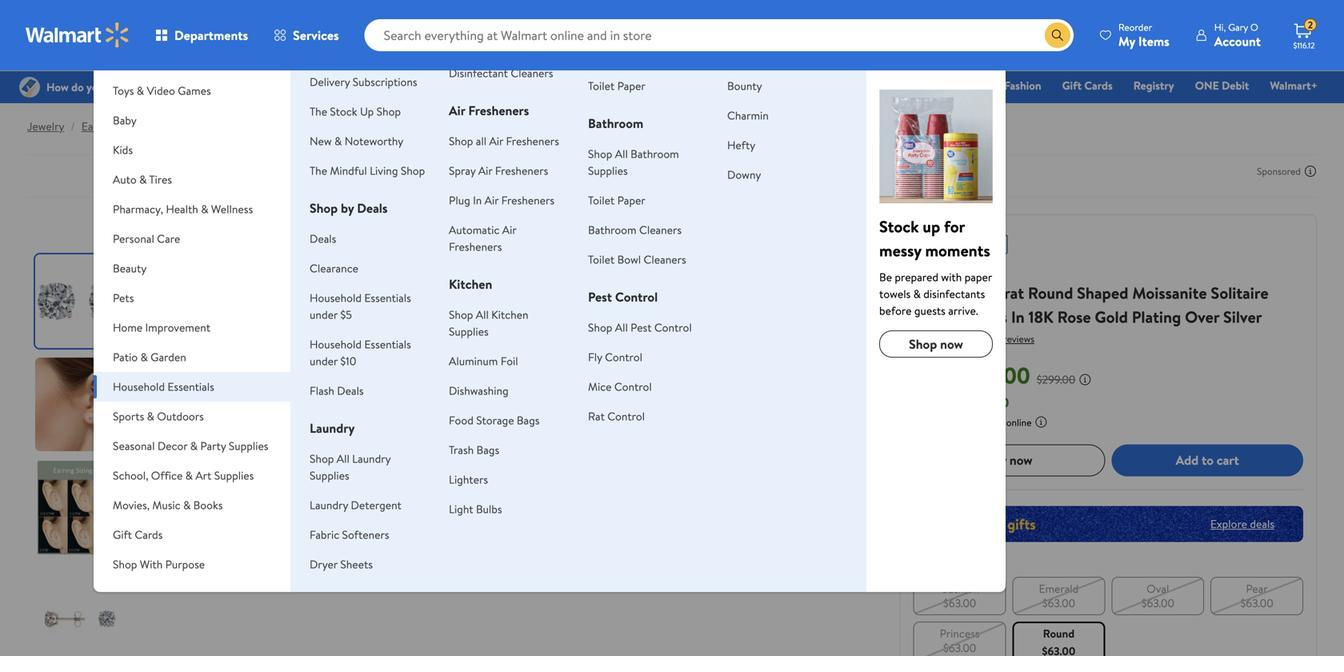 Task type: vqa. For each thing, say whether or not it's contained in the screenshot.
second The
yes



Task type: locate. For each thing, give the bounding box(es) containing it.
$63.00 inside emerald $63.00
[[1042, 595, 1075, 611]]

0 vertical spatial under
[[310, 307, 338, 322]]

1 vertical spatial round
[[1043, 625, 1075, 641]]

bathroom for bathroom cleaners
[[588, 222, 637, 238]]

essentials inside household essentials under $10
[[364, 336, 411, 352]]

grocery & essentials link
[[515, 77, 629, 94]]

cards inside dropdown button
[[135, 527, 163, 542]]

1 vertical spatial 2
[[973, 282, 982, 304]]

0 vertical spatial laundry
[[310, 419, 355, 437]]

0 vertical spatial home
[[954, 78, 983, 93]]

1 horizontal spatial gift
[[642, 78, 662, 93]]

0 vertical spatial the
[[310, 104, 327, 119]]

control right rat
[[607, 408, 645, 424]]

1 horizontal spatial earrings
[[950, 306, 1007, 328]]

improvement
[[145, 320, 210, 335]]

delivery
[[310, 74, 350, 90]]

$63.00
[[963, 360, 1030, 391], [943, 595, 976, 611], [1042, 595, 1075, 611], [1141, 595, 1174, 611], [1240, 595, 1274, 611], [943, 640, 976, 655]]

1 vertical spatial household
[[310, 336, 362, 352]]

2 under from the top
[[310, 353, 338, 369]]

shop right up
[[377, 104, 401, 119]]

school, office & art supplies button
[[94, 461, 290, 490]]

stock left up
[[330, 104, 357, 119]]

0 horizontal spatial deals link
[[310, 231, 336, 246]]

supplies inside shop all kitchen supplies
[[449, 324, 489, 339]]

shop all pest control link
[[588, 320, 692, 335]]

pear $63.00
[[1240, 581, 1274, 611]]

Search search field
[[365, 19, 1074, 51]]

$63.00 inside princess $63.00
[[943, 640, 976, 655]]

1 vertical spatial pest
[[631, 320, 652, 335]]

food storage bags
[[449, 412, 540, 428]]

all for kitchen
[[476, 307, 489, 322]]

1 vertical spatial toilet
[[588, 192, 615, 208]]

1 vertical spatial bags
[[476, 442, 499, 458]]

0 horizontal spatial home
[[113, 320, 143, 335]]

deals link up the air fresheners
[[467, 77, 508, 94]]

control for fly control
[[605, 349, 642, 365]]

shop inside shop all kitchen supplies
[[449, 307, 473, 322]]

toys & video games button
[[94, 76, 290, 106]]

all up aluminum foil link
[[476, 307, 489, 322]]

to
[[1202, 451, 1214, 469]]

bathroom up 'shop all bathroom supplies' "link"
[[588, 114, 643, 132]]

pets button
[[94, 283, 290, 313]]

0 vertical spatial household
[[310, 290, 362, 306]]

gift inside dropdown button
[[113, 527, 132, 542]]

gift left finder
[[642, 78, 662, 93]]

registry
[[1133, 78, 1174, 93]]

0 vertical spatial round
[[1028, 282, 1073, 304]]

supplies inside shop all bathroom supplies
[[588, 163, 628, 178]]

4
[[913, 282, 924, 304]]

& left party
[[190, 438, 198, 454]]

round up 18k
[[1028, 282, 1073, 304]]

2 up the '$116.12' on the top right of page
[[1308, 18, 1313, 32]]

shop down grocery & essentials
[[588, 146, 612, 162]]

toilet paper up bathroom cleaners
[[588, 192, 645, 208]]

bags right trash
[[476, 442, 499, 458]]

gift cards for gift cards dropdown button
[[113, 527, 163, 542]]

account
[[1214, 32, 1261, 50]]

gift cards inside dropdown button
[[113, 527, 163, 542]]

0 vertical spatial deals link
[[467, 77, 508, 94]]

household inside the household essentials under $5
[[310, 290, 362, 306]]

fresheners down automatic
[[449, 239, 502, 254]]

under left $10
[[310, 353, 338, 369]]

gary
[[1228, 20, 1248, 34]]

new & noteworthy link
[[310, 133, 403, 149]]

1 toilet paper from the top
[[588, 78, 645, 94]]

learn more about strikethrough prices image
[[1079, 373, 1092, 386]]

messy
[[879, 239, 921, 262]]

appliances
[[206, 53, 258, 69]]

supplies up laundry detergent link
[[310, 468, 349, 483]]

pest up shop all pest control
[[588, 288, 612, 306]]

pest down pest control
[[631, 320, 652, 335]]

now $63.00
[[913, 360, 1030, 391]]

shop up aluminum
[[449, 307, 473, 322]]

shop now
[[909, 335, 963, 353]]

up to sixty percent off deals. shop now. image
[[913, 506, 1303, 542]]

0 vertical spatial cards
[[1084, 78, 1113, 93]]

sports
[[113, 408, 144, 424]]

gift cards for gift cards link
[[1062, 78, 1113, 93]]

towels
[[879, 286, 911, 302]]

all inside shop all bathroom supplies
[[615, 146, 628, 162]]

laundry up detergent
[[352, 451, 391, 466]]

$63.00 inside the cushion $63.00
[[943, 595, 976, 611]]

kids
[[113, 142, 133, 158]]

supplies inside shop all laundry supplies
[[310, 468, 349, 483]]

control for pest control
[[615, 288, 658, 306]]

prong
[[927, 282, 969, 304]]

fresheners down shop all air fresheners link
[[495, 163, 548, 178]]

1 horizontal spatial deals link
[[467, 77, 508, 94]]

household up $5
[[310, 290, 362, 306]]

control right fly
[[605, 349, 642, 365]]

2 inside jeenmata 4 prong 2 carat round shaped moissanite solitaire stud earrings in 18k rose gold plating over silver
[[973, 282, 982, 304]]

earrings
[[81, 118, 121, 134], [950, 306, 1007, 328]]

0 horizontal spatial pest
[[588, 288, 612, 306]]

2 horizontal spatial gift
[[1062, 78, 1082, 93]]

1 vertical spatial toilet paper
[[588, 192, 645, 208]]

supplies for kitchen
[[449, 324, 489, 339]]

essentials inside household essentials "dropdown button"
[[168, 379, 214, 394]]

rat control link
[[588, 408, 645, 424]]

0 vertical spatial cleaners
[[511, 65, 553, 81]]

spray
[[449, 163, 476, 178]]

earrings up (3.8)
[[950, 306, 1007, 328]]

1 vertical spatial deals link
[[310, 231, 336, 246]]

seller
[[979, 238, 1001, 251]]

1 vertical spatial now
[[1010, 451, 1033, 469]]

earrings link
[[81, 118, 121, 134]]

in right plug
[[473, 192, 482, 208]]

all for bathroom
[[615, 146, 628, 162]]

round
[[1028, 282, 1073, 304], [1043, 625, 1075, 641]]

0 vertical spatial toilet paper link
[[588, 78, 645, 94]]

grocery & essentials
[[522, 78, 622, 93]]

& right music
[[183, 497, 191, 513]]

0 horizontal spatial now
[[940, 335, 963, 353]]

0 horizontal spatial in
[[473, 192, 482, 208]]

kitchen up the 'shop all kitchen supplies' link
[[449, 275, 492, 293]]

deals up clearance
[[310, 231, 336, 246]]

furniture
[[148, 53, 193, 69]]

1 horizontal spatial /
[[127, 118, 132, 134]]

0 vertical spatial stock
[[330, 104, 357, 119]]

gold
[[1095, 306, 1128, 328]]

kitchen up foil
[[491, 307, 529, 322]]

1 vertical spatial the
[[310, 163, 327, 178]]

round down emerald $63.00
[[1043, 625, 1075, 641]]

automatic air fresheners
[[449, 222, 516, 254]]

paper up bathroom cleaners
[[617, 192, 645, 208]]

household up sports at the left bottom of page
[[113, 379, 165, 394]]

all for laundry
[[337, 451, 349, 466]]

1 vertical spatial kitchen
[[491, 307, 529, 322]]

all inside shop all laundry supplies
[[337, 451, 349, 466]]

in inside jeenmata 4 prong 2 carat round shaped moissanite solitaire stud earrings in 18k rose gold plating over silver
[[1011, 306, 1025, 328]]

1 horizontal spatial in
[[1011, 306, 1025, 328]]

fresheners
[[468, 102, 529, 119], [506, 133, 559, 149], [495, 163, 548, 178], [501, 192, 555, 208], [449, 239, 502, 254]]

1 horizontal spatial cards
[[1084, 78, 1113, 93]]

earrings up kids in the top left of the page
[[81, 118, 121, 134]]

1 horizontal spatial 2
[[1308, 18, 1313, 32]]

bathroom down gift finder
[[631, 146, 679, 162]]

1 horizontal spatial stock
[[879, 215, 919, 238]]

stock up messy
[[879, 215, 919, 238]]

1 vertical spatial home
[[113, 320, 143, 335]]

mice control link
[[588, 379, 652, 394]]

2 left carat
[[973, 282, 982, 304]]

all up laundry detergent
[[337, 451, 349, 466]]

supplies up bathroom cleaners
[[588, 163, 628, 178]]

$236.00
[[964, 393, 1009, 411]]

bathroom up bowl
[[588, 222, 637, 238]]

toilet left bowl
[[588, 252, 615, 267]]

silver
[[1223, 306, 1262, 328]]

4 prong 2 carat round shaped moissanite solitaire stud earrings in 18k rose gold plating over silver - image 3 of 5 image
[[35, 461, 129, 554]]

toilet paper link up bathroom cleaners
[[588, 192, 645, 208]]

essentials down the household essentials under $5
[[364, 336, 411, 352]]

household essentials under $5 link
[[310, 290, 411, 322]]

laundry up fabric
[[310, 497, 348, 513]]

under inside the household essentials under $5
[[310, 307, 338, 322]]

softeners
[[342, 527, 389, 542]]

1 vertical spatial earrings
[[950, 306, 1007, 328]]

gift cards down movies,
[[113, 527, 163, 542]]

shop inside dropdown button
[[113, 556, 137, 572]]

deals right by
[[357, 199, 388, 217]]

disinfectant cleaners link
[[449, 65, 553, 81]]

the up new
[[310, 104, 327, 119]]

0 vertical spatial gift cards
[[1062, 78, 1113, 93]]

in up reviews
[[1011, 306, 1025, 328]]

2 vertical spatial household
[[113, 379, 165, 394]]

books
[[193, 497, 223, 513]]

home left fashion "link"
[[954, 78, 983, 93]]

emerald
[[1039, 581, 1079, 596]]

3 toilet from the top
[[588, 252, 615, 267]]

2 toilet paper from the top
[[588, 192, 645, 208]]

/
[[71, 118, 75, 134], [127, 118, 132, 134]]

0 vertical spatial now
[[940, 335, 963, 353]]

household inside household essentials under $10
[[310, 336, 362, 352]]

shop all bathroom supplies link
[[588, 146, 679, 178]]

0 horizontal spatial bags
[[476, 442, 499, 458]]

now inside button
[[1010, 451, 1033, 469]]

0 vertical spatial 2
[[1308, 18, 1313, 32]]

2 vertical spatial laundry
[[310, 497, 348, 513]]

gift right fashion
[[1062, 78, 1082, 93]]

shop all air fresheners link
[[449, 133, 559, 149]]

toilet for 1st "toilet paper" link
[[588, 78, 615, 94]]

bathroom for bathroom
[[588, 114, 643, 132]]

2 / from the left
[[127, 118, 132, 134]]

lighters link
[[449, 472, 488, 487]]

paper
[[965, 269, 992, 285]]

home inside home improvement dropdown button
[[113, 320, 143, 335]]

1 vertical spatial bathroom
[[631, 146, 679, 162]]

household inside "dropdown button"
[[113, 379, 165, 394]]

essentials inside the household essentials under $5
[[364, 290, 411, 306]]

0 horizontal spatial gift
[[113, 527, 132, 542]]

office
[[151, 468, 183, 483]]

18k
[[1029, 306, 1054, 328]]

shop left by
[[310, 199, 338, 217]]

laundry for laundry
[[310, 419, 355, 437]]

1 horizontal spatial gift cards
[[1062, 78, 1113, 93]]

0 horizontal spatial gift cards
[[113, 527, 163, 542]]

for
[[944, 215, 965, 238]]

essentials down 'patio & garden' dropdown button
[[168, 379, 214, 394]]

1 toilet from the top
[[588, 78, 615, 94]]

christmas shop
[[717, 78, 794, 93]]

0 vertical spatial paper
[[617, 78, 645, 94]]

deals link up clearance
[[310, 231, 336, 246]]

the for the mindful living shop
[[310, 163, 327, 178]]

cards left registry
[[1084, 78, 1113, 93]]

buy now
[[986, 451, 1033, 469]]

gift for gift cards link
[[1062, 78, 1082, 93]]

fly
[[588, 349, 602, 365]]

auto & tires
[[113, 172, 172, 187]]

now for buy now
[[1010, 451, 1033, 469]]

home inside "home" link
[[954, 78, 983, 93]]

shape list
[[910, 573, 1307, 656]]

0 vertical spatial toilet
[[588, 78, 615, 94]]

toilet paper left finder
[[588, 78, 645, 94]]

1 the from the top
[[310, 104, 327, 119]]

all inside shop all kitchen supplies
[[476, 307, 489, 322]]

1 horizontal spatial home
[[954, 78, 983, 93]]

1 vertical spatial laundry
[[352, 451, 391, 466]]

mindful
[[330, 163, 367, 178]]

all up fly control link at the left bottom
[[615, 320, 628, 335]]

home,
[[113, 53, 145, 69]]

round inside jeenmata 4 prong 2 carat round shaped moissanite solitaire stud earrings in 18k rose gold plating over silver
[[1028, 282, 1073, 304]]

control for rat control
[[607, 408, 645, 424]]

shop up laundry detergent link
[[310, 451, 334, 466]]

under left $5
[[310, 307, 338, 322]]

supplies for laundry
[[310, 468, 349, 483]]

gift cards down search icon
[[1062, 78, 1113, 93]]

toilet for toilet bowl cleaners link
[[588, 252, 615, 267]]

2 vertical spatial toilet
[[588, 252, 615, 267]]

toilet paper link
[[588, 78, 645, 94], [588, 192, 645, 208]]

0 horizontal spatial cards
[[135, 527, 163, 542]]

air down the plug in air fresheners
[[502, 222, 516, 238]]

toilet up bathroom cleaners
[[588, 192, 615, 208]]

personal care
[[113, 231, 180, 246]]

supplies up aluminum
[[449, 324, 489, 339]]

gift cards button
[[94, 520, 290, 550]]

air inside automatic air fresheners
[[502, 222, 516, 238]]

flash deals
[[310, 383, 364, 398]]

jewelry link
[[27, 118, 64, 134]]

laundry inside shop all laundry supplies
[[352, 451, 391, 466]]

fresheners down "spray air fresheners"
[[501, 192, 555, 208]]

shop left all at the top left of the page
[[449, 133, 473, 149]]

household up $10
[[310, 336, 362, 352]]

/ right jewelry link
[[71, 118, 75, 134]]

1 under from the top
[[310, 307, 338, 322]]

bags right storage
[[517, 412, 540, 428]]

shop up fly
[[588, 320, 612, 335]]

supplies for bathroom
[[588, 163, 628, 178]]

2 the from the top
[[310, 163, 327, 178]]

laundry down flash deals
[[310, 419, 355, 437]]

noteworthy
[[345, 133, 403, 149]]

buy
[[986, 451, 1007, 469]]

school, office & art supplies
[[113, 468, 254, 483]]

health
[[166, 201, 198, 217]]

all up bathroom cleaners
[[615, 146, 628, 162]]

1 vertical spatial in
[[1011, 306, 1025, 328]]

1 vertical spatial toilet paper link
[[588, 192, 645, 208]]

0 vertical spatial toilet paper
[[588, 78, 645, 94]]

0 horizontal spatial /
[[71, 118, 75, 134]]

now left (3.8)
[[940, 335, 963, 353]]

the stock up shop link
[[310, 104, 401, 119]]

under inside household essentials under $10
[[310, 353, 338, 369]]

pear
[[1246, 581, 1268, 596]]

sheets
[[340, 556, 373, 572]]

princess
[[940, 625, 980, 641]]

shop right toy
[[909, 78, 933, 93]]

paper left finder
[[617, 78, 645, 94]]

0 vertical spatial bathroom
[[588, 114, 643, 132]]

0 vertical spatial earrings
[[81, 118, 121, 134]]

deals right the flash
[[337, 383, 364, 398]]

$63.00 for now $63.00
[[963, 360, 1030, 391]]

2 toilet from the top
[[588, 192, 615, 208]]

& left art
[[185, 468, 193, 483]]

1 horizontal spatial now
[[1010, 451, 1033, 469]]

& down prepared
[[913, 286, 921, 302]]

movies,
[[113, 497, 150, 513]]

& right health
[[201, 201, 208, 217]]

essentials right grocery at the top left of page
[[574, 78, 622, 93]]

1 vertical spatial cards
[[135, 527, 163, 542]]

1 vertical spatial gift cards
[[113, 527, 163, 542]]

auto & tires button
[[94, 165, 290, 194]]

/ up kids in the top left of the page
[[127, 118, 132, 134]]

home for home improvement
[[113, 320, 143, 335]]

essentials for household essentials under $5
[[364, 290, 411, 306]]

toilet paper
[[588, 78, 645, 94], [588, 192, 645, 208]]

1 vertical spatial paper
[[617, 192, 645, 208]]

supplies right party
[[229, 438, 268, 454]]

home, furniture & appliances
[[113, 53, 258, 69]]

toilet paper link left finder
[[588, 78, 645, 94]]

gift down movies,
[[113, 527, 132, 542]]

toilet right grocery at the top left of page
[[588, 78, 615, 94]]

1 vertical spatial under
[[310, 353, 338, 369]]

1 vertical spatial stock
[[879, 215, 919, 238]]

music
[[152, 497, 181, 513]]

essentials up household essentials under $10 link
[[364, 290, 411, 306]]

household essentials under $10
[[310, 336, 411, 369]]

under for household essentials under $5
[[310, 307, 338, 322]]

the down new
[[310, 163, 327, 178]]

1 vertical spatial cleaners
[[639, 222, 682, 238]]

home improvement
[[113, 320, 210, 335]]

cards up with at the left bottom of the page
[[135, 527, 163, 542]]

& right toys at the left top
[[137, 83, 144, 98]]

(3.8) 777 reviews
[[965, 332, 1035, 346]]

arrive.
[[948, 303, 978, 318]]

777 reviews link
[[983, 332, 1035, 346]]

0 horizontal spatial 2
[[973, 282, 982, 304]]

0 vertical spatial bags
[[517, 412, 540, 428]]

2 vertical spatial bathroom
[[588, 222, 637, 238]]

when
[[937, 415, 959, 429]]

cards for gift cards link
[[1084, 78, 1113, 93]]

stock inside the stock up for messy moments be prepared with paper towels & disinfectants before guests arrive.
[[879, 215, 919, 238]]



Task type: describe. For each thing, give the bounding box(es) containing it.
personal care button
[[94, 224, 290, 254]]

all for pest control
[[615, 320, 628, 335]]

toys & video games
[[113, 83, 211, 98]]

home link
[[947, 77, 991, 94]]

disinfectant
[[449, 65, 508, 81]]

fabric softeners
[[310, 527, 389, 542]]

pharmacy, health & wellness button
[[94, 194, 290, 224]]

control down pest control
[[654, 320, 692, 335]]

the for the stock up shop
[[310, 104, 327, 119]]

kitchen inside shop all kitchen supplies
[[491, 307, 529, 322]]

shop right "living"
[[401, 163, 425, 178]]

1 paper from the top
[[617, 78, 645, 94]]

bathroom cleaners link
[[588, 222, 682, 238]]

be
[[879, 269, 892, 285]]

4 prong 2 carat round shaped moissanite solitaire stud earrings in 18k rose gold plating over silver - image 2 of 5 image
[[35, 358, 129, 451]]

purpose
[[165, 556, 205, 572]]

toys
[[113, 83, 134, 98]]

foil
[[501, 353, 518, 369]]

the stock up shop
[[310, 104, 401, 119]]

living
[[370, 163, 398, 178]]

supplies right art
[[214, 468, 254, 483]]

air down "spray air fresheners"
[[485, 192, 499, 208]]

cart
[[1217, 451, 1239, 469]]

gift cards link
[[1055, 77, 1120, 94]]

shop right bounty link
[[769, 78, 794, 93]]

decor
[[157, 438, 187, 454]]

tires
[[149, 172, 172, 187]]

downy
[[727, 167, 761, 182]]

aluminum foil link
[[449, 353, 518, 369]]

air right "spray"
[[478, 163, 492, 178]]

shop inside shop all bathroom supplies
[[588, 146, 612, 162]]

care
[[157, 231, 180, 246]]

& inside the stock up for messy moments be prepared with paper towels & disinfectants before guests arrive.
[[913, 286, 921, 302]]

deals link for grocery & essentials
[[467, 77, 508, 94]]

$63.00 for oval $63.00
[[1141, 595, 1174, 611]]

air right all at the top left of the page
[[489, 133, 503, 149]]

shop inside shop all laundry supplies
[[310, 451, 334, 466]]

add to cart button
[[1112, 444, 1303, 476]]

$63.00 for pear $63.00
[[1240, 595, 1274, 611]]

cleaners for disinfectant cleaners
[[511, 65, 553, 81]]

gift for gift finder link
[[642, 78, 662, 93]]

services
[[293, 26, 339, 44]]

fly control
[[588, 349, 642, 365]]

essentials inside grocery & essentials link
[[574, 78, 622, 93]]

shop down stud
[[909, 335, 937, 353]]

walmart image
[[26, 22, 130, 48]]

my
[[1118, 32, 1135, 50]]

with
[[941, 269, 962, 285]]

& right sports at the left bottom of page
[[147, 408, 154, 424]]

bathroom inside shop all bathroom supplies
[[631, 146, 679, 162]]

shop by deals
[[310, 199, 388, 217]]

patio & garden button
[[94, 342, 290, 372]]

essentials for household essentials under $10
[[364, 336, 411, 352]]

0 vertical spatial in
[[473, 192, 482, 208]]

& down "departments"
[[196, 53, 203, 69]]

dryer sheets
[[310, 556, 373, 572]]

up
[[923, 215, 940, 238]]

control for mice control
[[614, 379, 652, 394]]

2 vertical spatial cleaners
[[644, 252, 686, 267]]

Walmart Site-Wide search field
[[365, 19, 1074, 51]]

$63.00 for princess $63.00
[[943, 640, 976, 655]]

& right new
[[334, 133, 342, 149]]

shop all bathroom supplies
[[588, 146, 679, 178]]

fresheners inside automatic air fresheners
[[449, 239, 502, 254]]

christmas
[[717, 78, 766, 93]]

777
[[986, 332, 1001, 346]]

jeenmata 4 prong 2 carat round shaped moissanite solitaire stud earrings in 18k rose gold plating over silver
[[913, 262, 1269, 328]]

toilet paper for second "toilet paper" link from the top of the page
[[588, 192, 645, 208]]

reorder
[[1118, 20, 1152, 34]]

video
[[147, 83, 175, 98]]

fabric
[[310, 527, 339, 542]]

oval
[[1147, 581, 1169, 596]]

detergent
[[351, 497, 402, 513]]

& right grocery at the top left of page
[[564, 78, 571, 93]]

legal information image
[[1035, 415, 1048, 428]]

fresheners up shop all air fresheners link
[[468, 102, 529, 119]]

1 horizontal spatial bags
[[517, 412, 540, 428]]

1 toilet paper link from the top
[[588, 78, 645, 94]]

shaped
[[1077, 282, 1128, 304]]

registry link
[[1126, 77, 1182, 94]]

toilet paper for 1st "toilet paper" link
[[588, 78, 645, 94]]

price
[[913, 415, 935, 429]]

solitaire
[[1211, 282, 1269, 304]]

deals up the air fresheners
[[474, 78, 501, 93]]

& inside 'dropdown button'
[[139, 172, 147, 187]]

delivery subscriptions link
[[310, 74, 417, 90]]

mice control
[[588, 379, 652, 394]]

seasonal decor & party supplies
[[113, 438, 268, 454]]

household essentials image
[[879, 90, 993, 203]]

purchased
[[961, 415, 1004, 429]]

gift finder
[[642, 78, 696, 93]]

fresheners up "spray air fresheners"
[[506, 133, 559, 149]]

$63.00 for cushion $63.00
[[943, 595, 976, 611]]

plug in air fresheners
[[449, 192, 555, 208]]

departments button
[[142, 16, 261, 54]]

wellness
[[211, 201, 253, 217]]

now for shop now
[[940, 335, 963, 353]]

toilet for second "toilet paper" link from the top of the page
[[588, 192, 615, 208]]

& right "patio"
[[140, 349, 148, 365]]

earrings inside jeenmata 4 prong 2 carat round shaped moissanite solitaire stud earrings in 18k rose gold plating over silver
[[950, 306, 1007, 328]]

0 vertical spatial pest
[[588, 288, 612, 306]]

fashion link
[[997, 77, 1049, 94]]

one debit
[[1195, 78, 1249, 93]]

household for $10
[[310, 336, 362, 352]]

dryer sheets link
[[310, 556, 373, 572]]

laundry for laundry detergent
[[310, 497, 348, 513]]

o
[[1250, 20, 1258, 34]]

household for $5
[[310, 290, 362, 306]]

2 paper from the top
[[617, 192, 645, 208]]

home improvement button
[[94, 313, 290, 342]]

sports & outdoors
[[113, 408, 204, 424]]

search icon image
[[1051, 29, 1064, 42]]

toilet bowl cleaners link
[[588, 252, 686, 267]]

before
[[879, 303, 912, 318]]

air down disinfectant
[[449, 102, 465, 119]]

2 toilet paper link from the top
[[588, 192, 645, 208]]

1 / from the left
[[71, 118, 75, 134]]

toilet bowl cleaners
[[588, 252, 686, 267]]

fabric softeners link
[[310, 527, 389, 542]]

bathroom cleaners
[[588, 222, 682, 238]]

charmin
[[727, 108, 769, 123]]

laundry detergent
[[310, 497, 402, 513]]

4 prong 2 carat round shaped moissanite solitaire stud earrings in 18k rose gold plating over silver - image 4 of 5 image
[[35, 564, 129, 656]]

jeenmata link
[[913, 262, 961, 277]]

deals link for clearance
[[310, 231, 336, 246]]

outdoors
[[157, 408, 204, 424]]

new
[[310, 133, 332, 149]]

$63.00 for emerald $63.00
[[1042, 595, 1075, 611]]

1 horizontal spatial pest
[[631, 320, 652, 335]]

finder
[[665, 78, 696, 93]]

under for household essentials under $10
[[310, 353, 338, 369]]

0 horizontal spatial earrings
[[81, 118, 121, 134]]

0 horizontal spatial stock
[[330, 104, 357, 119]]

movies, music & books
[[113, 497, 223, 513]]

grocery
[[522, 78, 561, 93]]

0 vertical spatial kitchen
[[449, 275, 492, 293]]

pets
[[113, 290, 134, 306]]

& inside dropdown button
[[183, 497, 191, 513]]

one debit link
[[1188, 77, 1256, 94]]

sponsored
[[1257, 164, 1301, 178]]

pharmacy, health & wellness
[[113, 201, 253, 217]]

ad disclaimer and feedback image
[[1304, 165, 1317, 178]]

round inside button
[[1043, 625, 1075, 641]]

automatic
[[449, 222, 500, 238]]

home for home
[[954, 78, 983, 93]]

cards for gift cards dropdown button
[[135, 527, 163, 542]]

cleaners for bathroom cleaners
[[639, 222, 682, 238]]

essentials for household essentials
[[168, 379, 214, 394]]

items
[[1138, 32, 1169, 50]]

gift for gift cards dropdown button
[[113, 527, 132, 542]]

bounty link
[[727, 78, 762, 94]]

jeenmata
[[913, 262, 961, 277]]

4 prong 2 carat round shaped moissanite solitaire stud earrings in 18k rose gold plating over silver - image 1 of 5 image
[[35, 254, 129, 348]]

moments
[[925, 239, 990, 262]]

beauty
[[113, 260, 147, 276]]

rat control
[[588, 408, 645, 424]]

new & noteworthy
[[310, 133, 403, 149]]

lighters
[[449, 472, 488, 487]]



